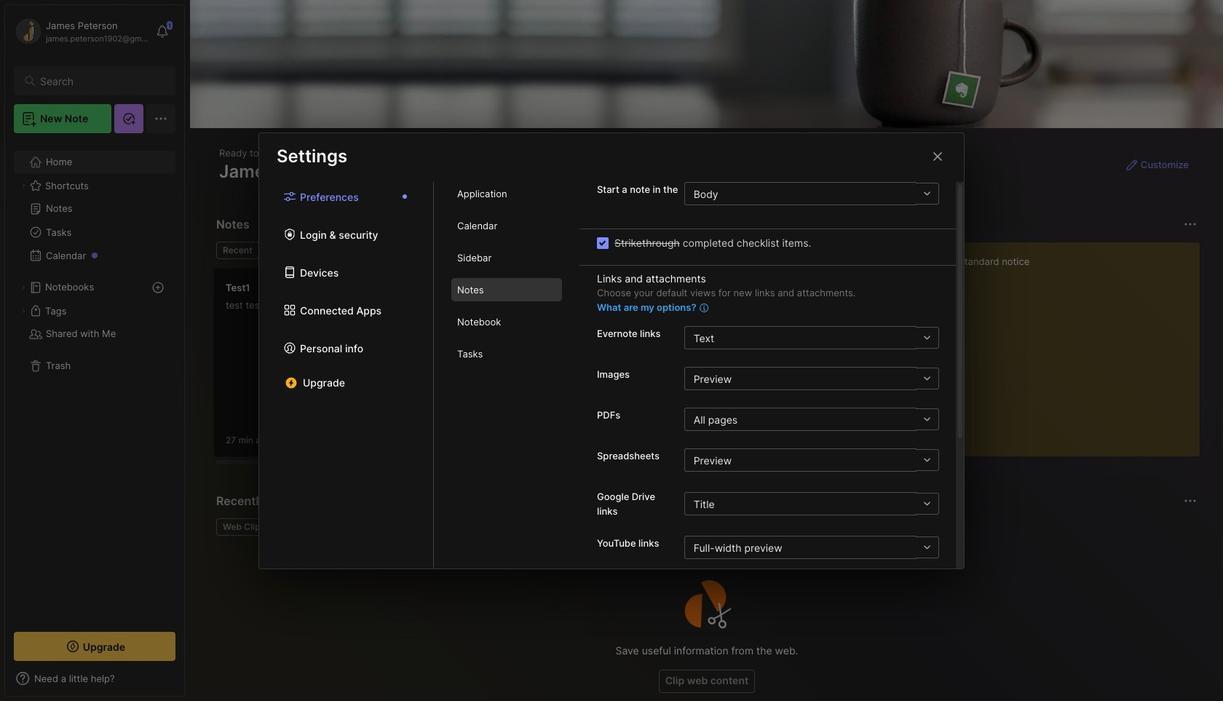 Task type: locate. For each thing, give the bounding box(es) containing it.
expand notebooks image
[[19, 283, 28, 292]]

tree inside main "element"
[[5, 142, 184, 619]]

tree
[[5, 142, 184, 619]]

tab
[[451, 182, 562, 205], [451, 214, 562, 237], [216, 242, 259, 259], [265, 242, 324, 259], [451, 246, 562, 269], [451, 278, 562, 301], [451, 310, 562, 334], [451, 342, 562, 366], [216, 518, 272, 536]]

None search field
[[40, 72, 162, 90]]

expand tags image
[[19, 307, 28, 315]]

Select1841 checkbox
[[597, 237, 609, 249]]

Choose default view option for Google Drive links field
[[684, 492, 939, 516]]

Search text field
[[40, 74, 162, 88]]

Choose default view option for Evernote links field
[[684, 326, 939, 350]]

tab list
[[259, 182, 434, 568], [434, 182, 580, 568], [216, 242, 860, 259]]

Choose default view option for Spreadsheets field
[[684, 449, 939, 472]]

Start writing… text field
[[896, 242, 1199, 445]]

row group
[[213, 268, 1223, 466]]

none search field inside main "element"
[[40, 72, 162, 90]]



Task type: describe. For each thing, give the bounding box(es) containing it.
Start a new note in the body or title. field
[[684, 182, 939, 205]]

Choose default view option for YouTube links field
[[684, 536, 939, 559]]

Choose default view option for Images field
[[684, 367, 939, 390]]

main element
[[0, 0, 189, 701]]

close image
[[929, 147, 947, 165]]

Choose default view option for PDFs field
[[684, 408, 939, 431]]



Task type: vqa. For each thing, say whether or not it's contained in the screenshot.
Choose default view option for Spreadsheets "field"
yes



